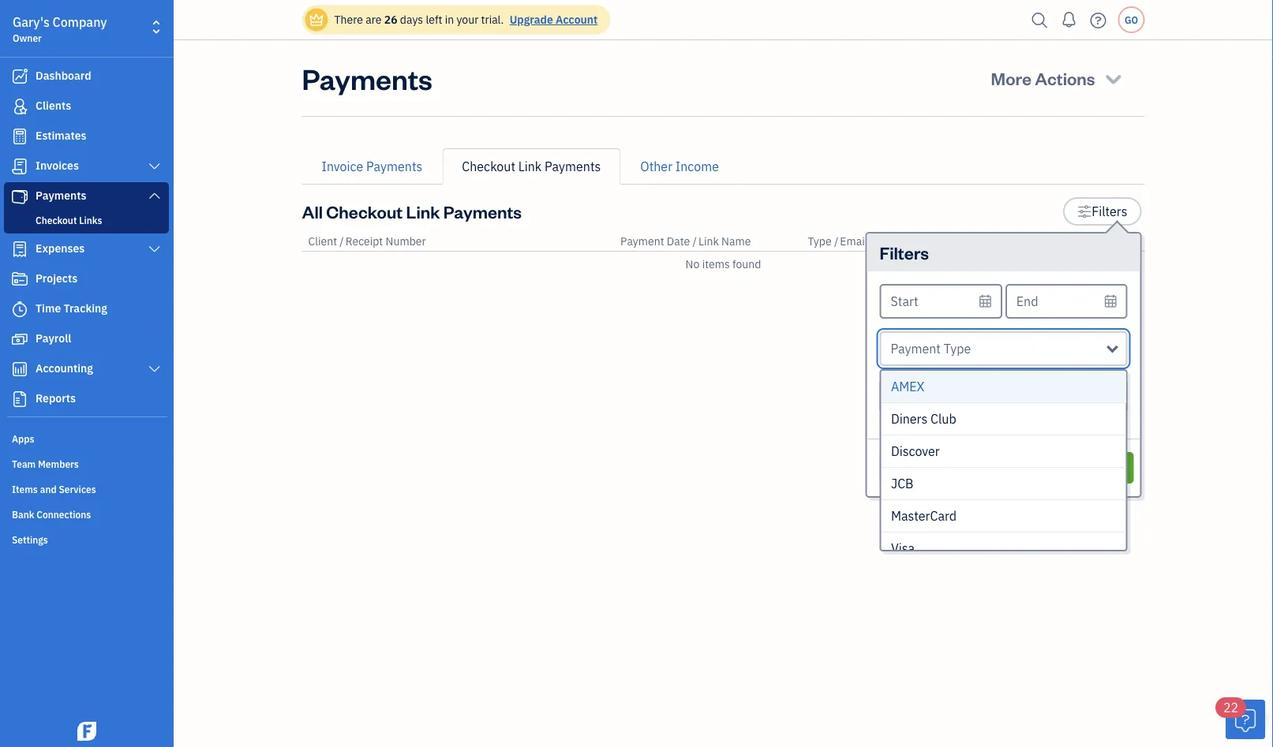 Task type: locate. For each thing, give the bounding box(es) containing it.
all checkout link payments
[[302, 200, 522, 223]]

no items found
[[686, 257, 762, 272]]

no
[[686, 257, 700, 272]]

gary's
[[13, 14, 50, 30]]

list box containing amex
[[882, 371, 1126, 565]]

are
[[366, 12, 382, 27]]

type down start date in mm/dd/yyyy format text field
[[944, 341, 971, 357]]

settings image
[[1078, 202, 1092, 221]]

apps
[[12, 433, 34, 445]]

your
[[457, 12, 479, 27]]

checkout inside main element
[[36, 214, 77, 227]]

main element
[[0, 0, 213, 748]]

0 vertical spatial chevron large down image
[[147, 160, 162, 173]]

payment left "date"
[[621, 234, 665, 249]]

chart image
[[10, 362, 29, 377]]

4 / from the left
[[1101, 234, 1106, 249]]

items and services
[[12, 483, 96, 496]]

chevron large down image down 'estimates' "link"
[[147, 160, 162, 173]]

timer image
[[10, 302, 29, 317]]

go button
[[1119, 6, 1145, 33]]

crown image
[[308, 11, 325, 28]]

upgrade
[[510, 12, 553, 27]]

chevron large down image for payments
[[147, 190, 162, 202]]

chevron large down image inside expenses link
[[147, 243, 162, 256]]

filters up amount / status
[[1092, 203, 1128, 220]]

diners club
[[891, 411, 956, 428]]

/ left status
[[1101, 234, 1106, 249]]

/ for client
[[340, 234, 344, 249]]

chevron large down image
[[147, 243, 162, 256], [147, 363, 162, 376]]

client / receipt number
[[308, 234, 426, 249]]

chevron large down image down checkout links link
[[147, 243, 162, 256]]

chevron large down image up checkout links link
[[147, 190, 162, 202]]

visa
[[891, 541, 915, 557]]

chevron large down image inside payments link
[[147, 190, 162, 202]]

email
[[840, 234, 868, 249]]

0 vertical spatial link
[[519, 158, 542, 175]]

payment date button
[[621, 234, 690, 249]]

and
[[40, 483, 57, 496]]

2 horizontal spatial checkout
[[462, 158, 516, 175]]

items and services link
[[4, 477, 169, 501]]

payments
[[302, 59, 433, 97], [366, 158, 423, 175], [545, 158, 601, 175], [36, 188, 86, 203], [444, 200, 522, 223]]

checkout link payments
[[462, 158, 601, 175]]

type left email
[[808, 234, 832, 249]]

1 chevron large down image from the top
[[147, 160, 162, 173]]

chevron large down image up reports link
[[147, 363, 162, 376]]

2 horizontal spatial link
[[699, 234, 719, 249]]

items
[[12, 483, 38, 496]]

connections
[[37, 509, 91, 521]]

checkout links
[[36, 214, 102, 227]]

chevron large down image for expenses
[[147, 243, 162, 256]]

/
[[340, 234, 344, 249], [693, 234, 697, 249], [835, 234, 839, 249], [1101, 234, 1106, 249]]

discover option
[[882, 436, 1126, 468]]

1 / from the left
[[340, 234, 344, 249]]

dashboard link
[[4, 62, 169, 91]]

there
[[334, 12, 363, 27]]

filters
[[1092, 203, 1128, 220], [880, 241, 929, 264]]

projects link
[[4, 265, 169, 294]]

1 horizontal spatial payment
[[891, 341, 941, 357]]

0 horizontal spatial payment
[[621, 234, 665, 249]]

company
[[53, 14, 107, 30]]

all
[[302, 200, 323, 223]]

money image
[[10, 332, 29, 347]]

/ for amount
[[1101, 234, 1106, 249]]

notifications image
[[1057, 4, 1082, 36]]

apply button
[[1010, 452, 1134, 484]]

1 horizontal spatial filters
[[1092, 203, 1128, 220]]

filters right email
[[880, 241, 929, 264]]

account
[[556, 12, 598, 27]]

3 / from the left
[[835, 234, 839, 249]]

amex option
[[882, 371, 1126, 404]]

dashboard
[[36, 68, 91, 83]]

0 vertical spatial type
[[808, 234, 832, 249]]

1 chevron large down image from the top
[[147, 243, 162, 256]]

2 chevron large down image from the top
[[147, 363, 162, 376]]

name
[[722, 234, 751, 249]]

1 horizontal spatial link
[[519, 158, 542, 175]]

expenses link
[[4, 235, 169, 264]]

1 vertical spatial link
[[406, 200, 440, 223]]

list box
[[882, 371, 1126, 565]]

items
[[703, 257, 730, 272]]

payment
[[621, 234, 665, 249], [891, 341, 941, 357]]

mastercard
[[891, 508, 957, 525]]

1 vertical spatial type
[[944, 341, 971, 357]]

2 chevron large down image from the top
[[147, 190, 162, 202]]

freshbooks image
[[74, 723, 99, 741]]

chevron large down image
[[147, 160, 162, 173], [147, 190, 162, 202]]

more actions
[[991, 67, 1096, 89]]

payment up amex
[[891, 341, 941, 357]]

0 vertical spatial filters
[[1092, 203, 1128, 220]]

links
[[79, 214, 102, 227]]

diners club option
[[882, 404, 1126, 436]]

payments inside main element
[[36, 188, 86, 203]]

1 vertical spatial payment
[[891, 341, 941, 357]]

payment for payment type
[[891, 341, 941, 357]]

payroll
[[36, 331, 71, 346]]

chevrondown image
[[1103, 67, 1125, 89]]

0 vertical spatial payment
[[621, 234, 665, 249]]

0 vertical spatial chevron large down image
[[147, 243, 162, 256]]

End date in MM/DD/YYYY format text field
[[1006, 284, 1128, 319]]

0 horizontal spatial filters
[[880, 241, 929, 264]]

chevron large down image for invoices
[[147, 160, 162, 173]]

visa option
[[882, 533, 1126, 565]]

/ left email
[[835, 234, 839, 249]]

/ right "date"
[[693, 234, 697, 249]]

tracking
[[64, 301, 107, 316]]

checkout
[[462, 158, 516, 175], [326, 200, 403, 223], [36, 214, 77, 227]]

invoices link
[[4, 152, 169, 181]]

payment date / link name
[[621, 234, 751, 249]]

/ right client
[[340, 234, 344, 249]]

number
[[386, 234, 426, 249]]

accounting
[[36, 361, 93, 376]]

diners
[[891, 411, 928, 428]]

Start date in MM/DD/YYYY format text field
[[880, 284, 1003, 319]]

0 horizontal spatial checkout
[[36, 214, 77, 227]]

/ for type
[[835, 234, 839, 249]]

team members
[[12, 458, 79, 471]]

1 vertical spatial chevron large down image
[[147, 190, 162, 202]]

1 horizontal spatial type
[[944, 341, 971, 357]]

1 vertical spatial chevron large down image
[[147, 363, 162, 376]]

go
[[1125, 13, 1139, 26]]

checkout links link
[[7, 211, 166, 230]]

report image
[[10, 392, 29, 407]]

chevron large down image inside accounting link
[[147, 363, 162, 376]]

type / email
[[808, 234, 868, 249]]

type
[[808, 234, 832, 249], [944, 341, 971, 357]]

time
[[36, 301, 61, 316]]

payment inside field
[[891, 341, 941, 357]]



Task type: vqa. For each thing, say whether or not it's contained in the screenshot.
1st chevronRight image from the bottom of the page
no



Task type: describe. For each thing, give the bounding box(es) containing it.
income
[[676, 158, 719, 175]]

client
[[308, 234, 337, 249]]

more actions button
[[977, 59, 1139, 97]]

projects
[[36, 271, 78, 286]]

amount button
[[1060, 234, 1099, 249]]

bank
[[12, 509, 34, 521]]

found
[[733, 257, 762, 272]]

more
[[991, 67, 1032, 89]]

bank connections link
[[4, 502, 169, 526]]

gary's company owner
[[13, 14, 107, 44]]

chevron large down image for accounting
[[147, 363, 162, 376]]

clients
[[36, 98, 71, 113]]

invoices
[[36, 158, 79, 173]]

0 horizontal spatial type
[[808, 234, 832, 249]]

days
[[400, 12, 423, 27]]

discover
[[891, 443, 940, 460]]

invoice image
[[10, 159, 29, 175]]

time tracking link
[[4, 295, 169, 324]]

0 horizontal spatial link
[[406, 200, 440, 223]]

team members link
[[4, 452, 169, 475]]

checkout for checkout link payments
[[462, 158, 516, 175]]

time tracking
[[36, 301, 107, 316]]

project image
[[10, 272, 29, 287]]

upgrade account link
[[507, 12, 598, 27]]

clear
[[924, 459, 960, 477]]

1 horizontal spatial checkout
[[326, 200, 403, 223]]

22
[[1224, 700, 1239, 717]]

go to help image
[[1086, 8, 1111, 32]]

other income link
[[621, 148, 739, 185]]

Payment Type field
[[880, 332, 1128, 366]]

type inside field
[[944, 341, 971, 357]]

filters inside dropdown button
[[1092, 203, 1128, 220]]

payment type
[[891, 341, 971, 357]]

estimate image
[[10, 129, 29, 145]]

settings link
[[4, 527, 169, 551]]

expense image
[[10, 242, 29, 257]]

22 button
[[1216, 698, 1266, 740]]

settings
[[12, 534, 48, 546]]

payment for payment date / link name
[[621, 234, 665, 249]]

apps link
[[4, 426, 169, 450]]

26
[[384, 12, 398, 27]]

amount
[[1060, 234, 1099, 249]]

checkout link payments link
[[442, 148, 621, 185]]

client image
[[10, 99, 29, 114]]

dashboard image
[[10, 69, 29, 84]]

1 vertical spatial filters
[[880, 241, 929, 264]]

2 / from the left
[[693, 234, 697, 249]]

actions
[[1035, 67, 1096, 89]]

invoice
[[322, 158, 363, 175]]

filters button
[[1064, 197, 1142, 226]]

in
[[445, 12, 454, 27]]

reports link
[[4, 385, 169, 414]]

date
[[667, 234, 690, 249]]

resource center badge image
[[1226, 700, 1266, 740]]

other
[[641, 158, 673, 175]]

payment image
[[10, 189, 29, 205]]

bank connections
[[12, 509, 91, 521]]

club
[[931, 411, 956, 428]]

invoice payments
[[322, 158, 423, 175]]

other income
[[641, 158, 719, 175]]

amex
[[891, 379, 925, 395]]

estimates
[[36, 128, 87, 143]]

receipt
[[346, 234, 383, 249]]

status
[[1107, 234, 1139, 249]]

clear button
[[880, 452, 1004, 484]]

services
[[59, 483, 96, 496]]

reports
[[36, 391, 76, 406]]

left
[[426, 12, 442, 27]]

expenses
[[36, 241, 85, 256]]

trial.
[[481, 12, 504, 27]]

payroll link
[[4, 325, 169, 354]]

estimates link
[[4, 122, 169, 151]]

there are 26 days left in your trial. upgrade account
[[334, 12, 598, 27]]

checkout for checkout links
[[36, 214, 77, 227]]

apply
[[1053, 459, 1092, 477]]

owner
[[13, 32, 42, 44]]

jcb option
[[882, 468, 1126, 501]]

search image
[[1028, 8, 1053, 32]]

clients link
[[4, 92, 169, 121]]

jcb
[[891, 476, 914, 492]]

payments link
[[4, 182, 169, 211]]

amount / status
[[1060, 234, 1139, 249]]

team
[[12, 458, 36, 471]]

mastercard option
[[882, 501, 1126, 533]]

2 vertical spatial link
[[699, 234, 719, 249]]

invoice payments link
[[302, 148, 442, 185]]

accounting link
[[4, 355, 169, 384]]



